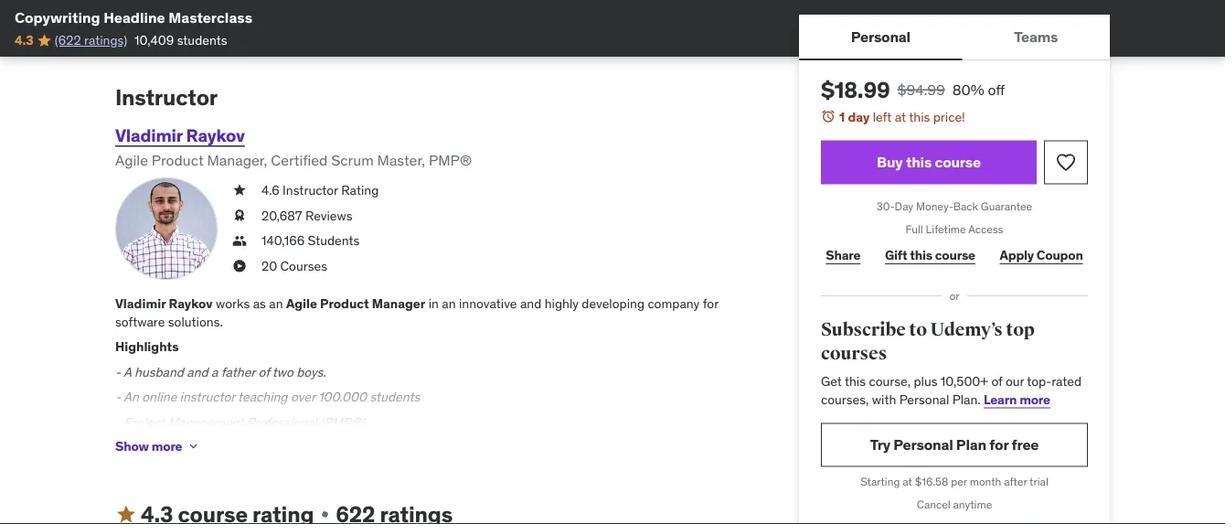Task type: vqa. For each thing, say whether or not it's contained in the screenshot.
Marketing corresponding to Music
no



Task type: locate. For each thing, give the bounding box(es) containing it.
3 - from the top
[[115, 414, 121, 431]]

2 vertical spatial -
[[115, 414, 121, 431]]

and inside the highlights - a husband and a father of two boys. - an online instructor teaching over 100.000 students - project management professional (pmp®)
[[187, 364, 208, 380]]

xsmall image for 20,687 reviews
[[232, 207, 247, 224]]

raykov
[[186, 124, 245, 146], [169, 295, 213, 312]]

personal up $16.58
[[894, 435, 954, 454]]

0 horizontal spatial for
[[703, 295, 719, 312]]

0 vertical spatial product
[[152, 150, 204, 169]]

1 day left at this price!
[[840, 108, 966, 125]]

0 vertical spatial agile
[[115, 150, 148, 169]]

20,687 reviews
[[262, 207, 353, 223]]

of left our
[[992, 373, 1003, 389]]

1 vertical spatial for
[[990, 435, 1009, 454]]

0 vertical spatial xsmall image
[[232, 181, 247, 199]]

apply
[[1000, 247, 1035, 263]]

course for buy this course
[[935, 153, 981, 172]]

teams
[[1015, 27, 1059, 46]]

1 vertical spatial xsmall image
[[232, 207, 247, 224]]

at right left
[[895, 108, 907, 125]]

raykov up manager,
[[186, 124, 245, 146]]

professional
[[247, 414, 317, 431]]

0 vertical spatial more
[[1020, 391, 1051, 407]]

1 vertical spatial vladimir
[[115, 295, 166, 312]]

0 horizontal spatial agile
[[115, 150, 148, 169]]

2 vertical spatial xsmall image
[[186, 439, 201, 454]]

course
[[935, 153, 981, 172], [936, 247, 976, 263]]

rated
[[1052, 373, 1082, 389]]

buy this course button
[[821, 140, 1037, 184]]

headline
[[104, 8, 165, 27]]

1 vertical spatial xsmall image
[[232, 257, 247, 275]]

an
[[123, 389, 139, 405]]

1 horizontal spatial for
[[990, 435, 1009, 454]]

1 vertical spatial raykov
[[169, 295, 213, 312]]

4.6
[[262, 182, 280, 198]]

students
[[177, 32, 227, 48], [370, 389, 420, 405]]

agile down the vladimir raykov link
[[115, 150, 148, 169]]

agile
[[115, 150, 148, 169], [286, 295, 317, 312]]

1 horizontal spatial students
[[370, 389, 420, 405]]

raykov for vladimir raykov agile product manager, certified scrum master, pmp®
[[186, 124, 245, 146]]

agile down courses
[[286, 295, 317, 312]]

this inside get this course, plus 10,500+ of our top-rated courses, with personal plan.
[[845, 373, 866, 389]]

0 horizontal spatial more
[[152, 438, 182, 454]]

1 vladimir from the top
[[115, 124, 183, 146]]

0 horizontal spatial of
[[258, 364, 269, 380]]

developing
[[582, 295, 645, 312]]

personal up $18.99
[[851, 27, 911, 46]]

0 vertical spatial vladimir
[[115, 124, 183, 146]]

this right the buy
[[906, 153, 932, 172]]

1 vertical spatial students
[[370, 389, 420, 405]]

0 vertical spatial course
[[935, 153, 981, 172]]

xsmall image left 20,687
[[232, 207, 247, 224]]

a
[[211, 364, 218, 380]]

product down the vladimir raykov link
[[152, 150, 204, 169]]

for left "free"
[[990, 435, 1009, 454]]

0 horizontal spatial students
[[177, 32, 227, 48]]

an inside in an innovative and highly developing company for software solutions.
[[442, 295, 456, 312]]

and
[[520, 295, 542, 312], [187, 364, 208, 380]]

courses
[[280, 258, 327, 274]]

1 vertical spatial more
[[152, 438, 182, 454]]

at left $16.58
[[903, 475, 913, 489]]

per
[[952, 475, 968, 489]]

0 vertical spatial personal
[[851, 27, 911, 46]]

father
[[221, 364, 255, 380]]

tab list containing personal
[[799, 15, 1110, 60]]

personal button
[[799, 15, 963, 59]]

alarm image
[[821, 109, 836, 123]]

vladimir
[[115, 124, 183, 146], [115, 295, 166, 312]]

2 vladimir from the top
[[115, 295, 166, 312]]

an right as
[[269, 295, 283, 312]]

1 horizontal spatial more
[[1020, 391, 1051, 407]]

$234.97
[[247, 1, 302, 19]]

this up courses,
[[845, 373, 866, 389]]

1 vertical spatial product
[[320, 295, 369, 312]]

share
[[826, 247, 861, 263]]

1 vertical spatial course
[[936, 247, 976, 263]]

buy this course
[[877, 153, 981, 172]]

and left highly at the bottom of page
[[520, 295, 542, 312]]

2 course from the top
[[936, 247, 976, 263]]

1 horizontal spatial an
[[442, 295, 456, 312]]

more inside button
[[152, 438, 182, 454]]

plan.
[[953, 391, 981, 407]]

trial
[[1030, 475, 1049, 489]]

30-day money-back guarantee full lifetime access
[[877, 199, 1033, 236]]

- left an
[[115, 389, 121, 405]]

10,409 students
[[135, 32, 227, 48]]

highly
[[545, 295, 579, 312]]

over
[[291, 389, 315, 405]]

of left two
[[258, 364, 269, 380]]

manager
[[372, 295, 426, 312]]

100.000
[[318, 389, 367, 405]]

gift this course link
[[881, 237, 981, 274]]

a
[[123, 364, 131, 380]]

0 vertical spatial raykov
[[186, 124, 245, 146]]

1 horizontal spatial product
[[320, 295, 369, 312]]

1 horizontal spatial and
[[520, 295, 542, 312]]

4.6 instructor rating
[[262, 182, 379, 198]]

0 vertical spatial -
[[115, 364, 121, 380]]

0 vertical spatial and
[[520, 295, 542, 312]]

at
[[895, 108, 907, 125], [903, 475, 913, 489]]

course inside button
[[935, 153, 981, 172]]

product
[[152, 150, 204, 169], [320, 295, 369, 312]]

more down top-
[[1020, 391, 1051, 407]]

to
[[910, 319, 927, 341]]

0 horizontal spatial an
[[269, 295, 283, 312]]

1 course from the top
[[935, 153, 981, 172]]

0 vertical spatial xsmall image
[[232, 232, 247, 250]]

vladimir for vladimir raykov works as an agile product manager
[[115, 295, 166, 312]]

udemy's
[[931, 319, 1003, 341]]

1 vertical spatial instructor
[[283, 182, 338, 198]]

two
[[272, 364, 293, 380]]

vladimir raykov link
[[115, 124, 245, 146]]

this inside button
[[906, 153, 932, 172]]

tab list
[[799, 15, 1110, 60]]

cancel
[[917, 497, 951, 512]]

at inside starting at $16.58 per month after trial cancel anytime
[[903, 475, 913, 489]]

- left project
[[115, 414, 121, 431]]

2 an from the left
[[442, 295, 456, 312]]

xsmall image
[[232, 181, 247, 199], [232, 207, 247, 224], [186, 439, 201, 454]]

for
[[703, 295, 719, 312], [990, 435, 1009, 454]]

$18.99
[[821, 76, 891, 103]]

80%
[[953, 80, 985, 99]]

an right in on the left bottom of the page
[[442, 295, 456, 312]]

1 vertical spatial at
[[903, 475, 913, 489]]

for inside in an innovative and highly developing company for software solutions.
[[703, 295, 719, 312]]

get this course, plus 10,500+ of our top-rated courses, with personal plan.
[[821, 373, 1082, 407]]

xsmall image
[[232, 232, 247, 250], [232, 257, 247, 275], [318, 507, 332, 522]]

of inside get this course, plus 10,500+ of our top-rated courses, with personal plan.
[[992, 373, 1003, 389]]

xsmall image for 4.6 instructor rating
[[232, 181, 247, 199]]

day
[[895, 199, 914, 214]]

0 horizontal spatial product
[[152, 150, 204, 169]]

for right company
[[703, 295, 719, 312]]

full
[[906, 222, 924, 236]]

show more
[[115, 438, 182, 454]]

product left manager
[[320, 295, 369, 312]]

vladimir raykov works as an agile product manager
[[115, 295, 426, 312]]

more down project
[[152, 438, 182, 454]]

instructor up 20,687 reviews
[[283, 182, 338, 198]]

course for gift this course
[[936, 247, 976, 263]]

our
[[1006, 373, 1025, 389]]

1 vertical spatial and
[[187, 364, 208, 380]]

0 vertical spatial students
[[177, 32, 227, 48]]

this for get
[[845, 373, 866, 389]]

add to wishlist image
[[1056, 151, 1078, 173]]

show more button
[[115, 428, 201, 465]]

1 vertical spatial personal
[[900, 391, 950, 407]]

vladimir raykov image
[[115, 178, 218, 280]]

1 horizontal spatial agile
[[286, 295, 317, 312]]

this
[[909, 108, 931, 125], [906, 153, 932, 172], [910, 247, 933, 263], [845, 373, 866, 389]]

-
[[115, 364, 121, 380], [115, 389, 121, 405], [115, 414, 121, 431]]

0 horizontal spatial instructor
[[115, 83, 218, 111]]

raykov up "solutions."
[[169, 295, 213, 312]]

1 horizontal spatial instructor
[[283, 182, 338, 198]]

0 horizontal spatial and
[[187, 364, 208, 380]]

course up back
[[935, 153, 981, 172]]

share button
[[821, 237, 866, 274]]

vladimir raykov agile product manager, certified scrum master, pmp®
[[115, 124, 472, 169]]

1 vertical spatial -
[[115, 389, 121, 405]]

try
[[871, 435, 891, 454]]

more for show more
[[152, 438, 182, 454]]

students right the 100.000
[[370, 389, 420, 405]]

(622
[[55, 32, 81, 48]]

top
[[1006, 319, 1035, 341]]

medium image
[[115, 504, 137, 524]]

10,409
[[135, 32, 174, 48]]

1 horizontal spatial of
[[992, 373, 1003, 389]]

0 vertical spatial instructor
[[115, 83, 218, 111]]

0 vertical spatial for
[[703, 295, 719, 312]]

free
[[1012, 435, 1039, 454]]

personal down plus
[[900, 391, 950, 407]]

learn more link
[[984, 391, 1051, 407]]

instructor up the vladimir raykov link
[[115, 83, 218, 111]]

of
[[258, 364, 269, 380], [992, 373, 1003, 389]]

and left "a" on the left bottom of page
[[187, 364, 208, 380]]

this for gift
[[910, 247, 933, 263]]

this right gift
[[910, 247, 933, 263]]

xsmall image down management at the left bottom
[[186, 439, 201, 454]]

this down $94.99
[[909, 108, 931, 125]]

students down masterclass
[[177, 32, 227, 48]]

vladimir inside vladimir raykov agile product manager, certified scrum master, pmp®
[[115, 124, 183, 146]]

course down lifetime on the right top
[[936, 247, 976, 263]]

raykov inside vladimir raykov agile product manager, certified scrum master, pmp®
[[186, 124, 245, 146]]

xsmall image down manager,
[[232, 181, 247, 199]]

personal inside get this course, plus 10,500+ of our top-rated courses, with personal plan.
[[900, 391, 950, 407]]

- left a
[[115, 364, 121, 380]]



Task type: describe. For each thing, give the bounding box(es) containing it.
xsmall image inside show more button
[[186, 439, 201, 454]]

manager,
[[207, 150, 267, 169]]

guarantee
[[981, 199, 1033, 214]]

140,166 students
[[262, 232, 360, 249]]

$94.99
[[898, 80, 946, 99]]

rating
[[341, 182, 379, 198]]

0 vertical spatial at
[[895, 108, 907, 125]]

with
[[872, 391, 897, 407]]

20 courses
[[262, 258, 327, 274]]

students inside the highlights - a husband and a father of two boys. - an online instructor teaching over 100.000 students - project management professional (pmp®)
[[370, 389, 420, 405]]

scrum
[[331, 150, 374, 169]]

masterclass
[[169, 8, 253, 27]]

coupon
[[1037, 247, 1084, 263]]

2 vertical spatial xsmall image
[[318, 507, 332, 522]]

xsmall image for 20 courses
[[232, 257, 247, 275]]

instructor
[[180, 389, 235, 405]]

4.3
[[15, 32, 33, 48]]

gift
[[885, 247, 908, 263]]

plus
[[914, 373, 938, 389]]

lifetime
[[926, 222, 966, 236]]

get
[[821, 373, 842, 389]]

of inside the highlights - a husband and a father of two boys. - an online instructor teaching over 100.000 students - project management professional (pmp®)
[[258, 364, 269, 380]]

1
[[840, 108, 845, 125]]

1 vertical spatial agile
[[286, 295, 317, 312]]

teaching
[[238, 389, 288, 405]]

plan
[[957, 435, 987, 454]]

more for learn more
[[1020, 391, 1051, 407]]

money-
[[917, 199, 954, 214]]

as
[[253, 295, 266, 312]]

highlights
[[115, 338, 179, 355]]

raykov for vladimir raykov works as an agile product manager
[[169, 295, 213, 312]]

starting
[[861, 475, 900, 489]]

after
[[1005, 475, 1028, 489]]

management
[[168, 414, 244, 431]]

subscribe
[[821, 319, 906, 341]]

subscribe to udemy's top courses
[[821, 319, 1035, 365]]

xsmall image for 140,166 students
[[232, 232, 247, 250]]

$16.58
[[915, 475, 949, 489]]

starting at $16.58 per month after trial cancel anytime
[[861, 475, 1049, 512]]

gift this course
[[885, 247, 976, 263]]

highlights - a husband and a father of two boys. - an online instructor teaching over 100.000 students - project management professional (pmp®)
[[115, 338, 420, 431]]

learn more
[[984, 391, 1051, 407]]

show
[[115, 438, 149, 454]]

10,500+
[[941, 373, 989, 389]]

price!
[[934, 108, 966, 125]]

copywriting
[[15, 8, 100, 27]]

copywriting headline masterclass
[[15, 8, 253, 27]]

courses,
[[821, 391, 869, 407]]

in an innovative and highly developing company for software solutions.
[[115, 295, 719, 330]]

month
[[970, 475, 1002, 489]]

1 - from the top
[[115, 364, 121, 380]]

anytime
[[954, 497, 993, 512]]

vladimir for vladimir raykov agile product manager, certified scrum master, pmp®
[[115, 124, 183, 146]]

2 vertical spatial personal
[[894, 435, 954, 454]]

personal inside button
[[851, 27, 911, 46]]

in
[[429, 295, 439, 312]]

reviews
[[305, 207, 353, 223]]

top-
[[1028, 373, 1052, 389]]

online
[[142, 389, 177, 405]]

certified
[[271, 150, 328, 169]]

company
[[648, 295, 700, 312]]

and inside in an innovative and highly developing company for software solutions.
[[520, 295, 542, 312]]

husband
[[134, 364, 184, 380]]

teams button
[[963, 15, 1110, 59]]

1 an from the left
[[269, 295, 283, 312]]

project
[[124, 414, 165, 431]]

product inside vladimir raykov agile product manager, certified scrum master, pmp®
[[152, 150, 204, 169]]

$18.99 $94.99 80% off
[[821, 76, 1006, 103]]

learn
[[984, 391, 1017, 407]]

solutions.
[[168, 313, 223, 330]]

off
[[988, 80, 1006, 99]]

20,687
[[262, 207, 302, 223]]

day
[[848, 108, 870, 125]]

courses
[[821, 342, 887, 365]]

works
[[216, 295, 250, 312]]

30-
[[877, 199, 895, 214]]

agile inside vladimir raykov agile product manager, certified scrum master, pmp®
[[115, 150, 148, 169]]

left
[[873, 108, 892, 125]]

apply coupon button
[[995, 237, 1089, 274]]

this for buy
[[906, 153, 932, 172]]

2 - from the top
[[115, 389, 121, 405]]

master,
[[377, 150, 425, 169]]

pmp®
[[429, 150, 472, 169]]

students
[[308, 232, 360, 249]]

back
[[954, 199, 979, 214]]

140,166
[[262, 232, 305, 249]]

apply coupon
[[1000, 247, 1084, 263]]

buy
[[877, 153, 903, 172]]

try personal plan for free link
[[821, 423, 1089, 467]]



